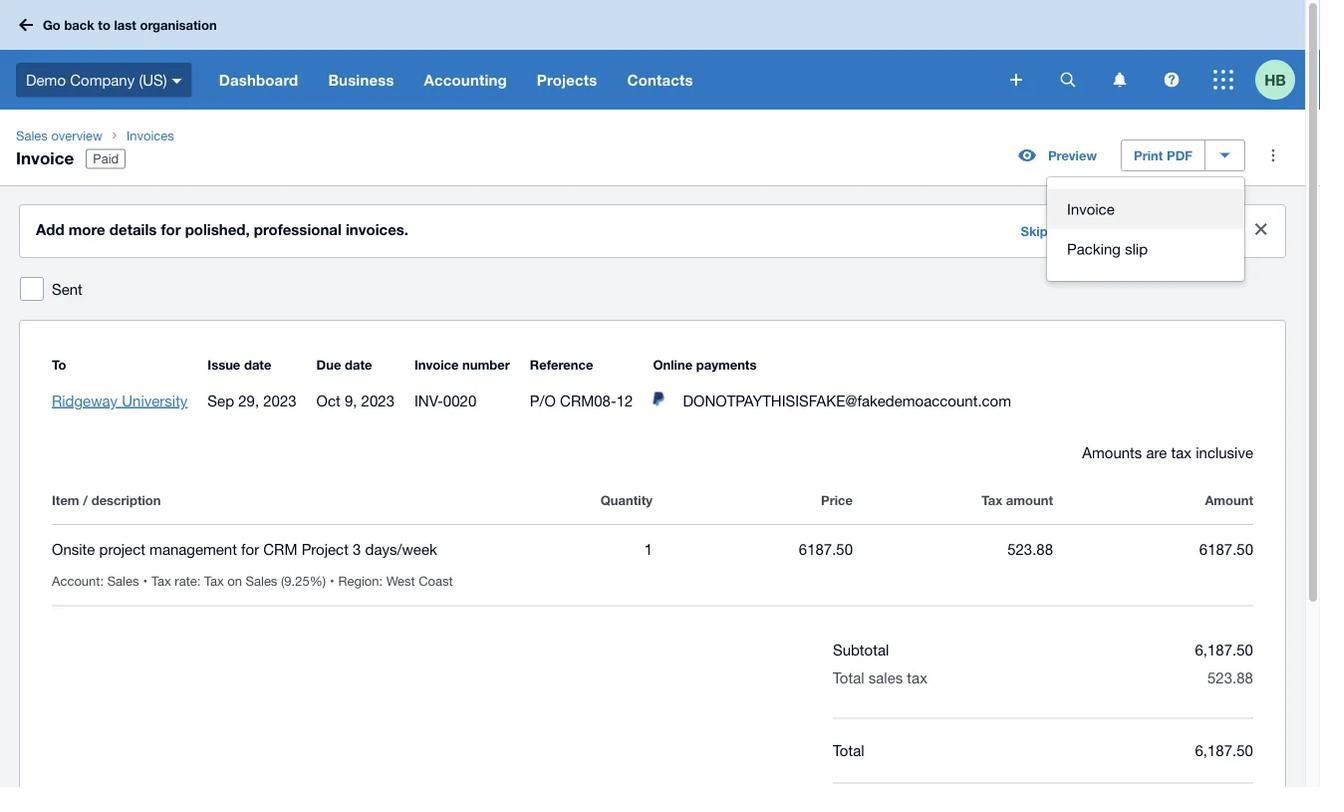 Task type: vqa. For each thing, say whether or not it's contained in the screenshot.
ONLINE PAYMENTS
yes



Task type: locate. For each thing, give the bounding box(es) containing it.
tax left amount
[[982, 493, 1003, 508]]

ridgeway university link
[[52, 392, 188, 409]]

2 horizontal spatial for
[[1052, 223, 1069, 239]]

go back to last organisation link
[[12, 7, 229, 43]]

: down 'project'
[[100, 573, 104, 589]]

2 vertical spatial invoice
[[415, 357, 459, 372]]

1 vertical spatial row
[[52, 525, 1254, 607]]

1 horizontal spatial tax
[[1172, 444, 1192, 461]]

tax right 'sales'
[[908, 669, 928, 687]]

banner containing dashboard
[[0, 0, 1306, 110]]

: down management
[[197, 573, 201, 589]]

tax left on
[[204, 573, 224, 589]]

2 2023 from the left
[[362, 392, 395, 409]]

inv-
[[415, 392, 444, 409]]

add for add more details for polished, professional invoices.
[[36, 220, 64, 238]]

paid
[[93, 151, 119, 167]]

preview button
[[1007, 140, 1110, 171]]

demo
[[26, 71, 66, 88]]

row containing onsite project management for crm project 3 days/week
[[52, 525, 1254, 607]]

invoices.
[[346, 220, 409, 238]]

0 horizontal spatial add
[[36, 220, 64, 238]]

account
[[52, 573, 100, 589]]

go back to last organisation
[[43, 17, 217, 33]]

tax amount column header
[[853, 489, 1054, 512]]

2 horizontal spatial tax
[[982, 493, 1003, 508]]

details inside button
[[1172, 223, 1213, 239]]

packing slip button
[[1048, 229, 1245, 269]]

contacts
[[628, 71, 694, 89]]

0 vertical spatial 523.88
[[1008, 540, 1054, 558]]

1 horizontal spatial date
[[345, 357, 372, 372]]

0 vertical spatial row
[[52, 489, 1254, 524]]

quantity
[[601, 493, 653, 508]]

dashboard
[[219, 71, 298, 89]]

svg image
[[1061, 72, 1076, 87], [1114, 72, 1127, 87], [1165, 72, 1180, 87], [172, 79, 182, 83]]

tax left 'rate'
[[152, 573, 171, 589]]

2 6187.50 from the left
[[1200, 540, 1254, 558]]

add up slip
[[1144, 223, 1169, 239]]

navigation containing dashboard
[[204, 50, 997, 110]]

list box
[[1048, 177, 1245, 281]]

: for account
[[100, 573, 104, 589]]

svg image up preview button
[[1011, 74, 1023, 86]]

2 date from the left
[[345, 357, 372, 372]]

for inside cell
[[241, 540, 259, 558]]

row up 1
[[52, 489, 1254, 524]]

total
[[833, 669, 865, 687], [833, 742, 865, 760]]

cell down 'project'
[[52, 573, 152, 589]]

svg image left hb
[[1214, 70, 1234, 90]]

:
[[100, 573, 104, 589], [197, 573, 201, 589], [379, 573, 383, 589]]

cell down onsite project management for crm project 3 days/week
[[152, 573, 339, 589]]

29,
[[238, 392, 259, 409]]

amounts
[[1083, 444, 1143, 461]]

number
[[463, 357, 510, 372]]

6,187.50 for subtotal
[[1196, 642, 1254, 659]]

price column header
[[653, 489, 853, 512]]

2 horizontal spatial sales
[[246, 573, 278, 589]]

add for add details
[[1144, 223, 1169, 239]]

group containing invoice
[[1048, 177, 1245, 281]]

amounts are tax inclusive
[[1083, 444, 1254, 461]]

1 : from the left
[[100, 573, 104, 589]]

1 vertical spatial invoice
[[1068, 200, 1115, 218]]

tax for tax rate : tax on sales (9.25%)
[[152, 573, 171, 589]]

1 horizontal spatial 2023
[[362, 392, 395, 409]]

total sales tax
[[833, 669, 928, 687]]

print
[[1135, 148, 1164, 163]]

1 horizontal spatial svg image
[[1011, 74, 1023, 86]]

tax
[[982, 493, 1003, 508], [152, 573, 171, 589], [204, 573, 224, 589]]

sales down 'project'
[[107, 573, 139, 589]]

item
[[52, 493, 79, 508]]

1 vertical spatial 6,187.50
[[1196, 742, 1254, 760]]

skip for now button
[[1009, 215, 1111, 247]]

0 horizontal spatial :
[[100, 573, 104, 589]]

cell containing region
[[339, 573, 461, 589]]

onsite project management for crm project 3 days/week cell
[[52, 537, 453, 561]]

0 horizontal spatial invoice
[[16, 148, 74, 167]]

hb
[[1265, 71, 1287, 89]]

total down total sales tax
[[833, 742, 865, 760]]

(9.25%)
[[281, 573, 326, 589]]

cell
[[52, 573, 152, 589], [152, 573, 339, 589], [339, 573, 461, 589]]

professional
[[254, 220, 342, 238]]

2023 right 9,
[[362, 392, 395, 409]]

1 horizontal spatial 6187.50
[[1200, 540, 1254, 558]]

0 horizontal spatial tax
[[908, 669, 928, 687]]

projects
[[537, 71, 598, 89]]

total down subtotal
[[833, 669, 865, 687]]

6187.50 cell
[[653, 537, 853, 561], [1054, 537, 1254, 561]]

date for 9,
[[345, 357, 372, 372]]

row down quantity
[[52, 525, 1254, 607]]

cell down days/week
[[339, 573, 461, 589]]

1 2023 from the left
[[263, 392, 297, 409]]

6187.50 cell down price 'column header'
[[653, 537, 853, 561]]

for
[[161, 220, 181, 238], [1052, 223, 1069, 239], [241, 540, 259, 558]]

3 cell from the left
[[339, 573, 461, 589]]

tax inside column header
[[982, 493, 1003, 508]]

quantity column header
[[453, 489, 653, 512]]

list box containing invoice
[[1048, 177, 1245, 281]]

0 horizontal spatial for
[[161, 220, 181, 238]]

table containing onsite project management for crm project 3 days/week
[[52, 465, 1254, 607]]

2 horizontal spatial invoice
[[1068, 200, 1115, 218]]

1 horizontal spatial details
[[1172, 223, 1213, 239]]

tax for sales
[[908, 669, 928, 687]]

for left now
[[1052, 223, 1069, 239]]

0 horizontal spatial 6187.50
[[799, 540, 853, 558]]

add
[[36, 220, 64, 238], [1144, 223, 1169, 239]]

svg image
[[19, 18, 33, 31], [1214, 70, 1234, 90], [1011, 74, 1023, 86]]

0 horizontal spatial date
[[244, 357, 272, 372]]

2023 right 29,
[[263, 392, 297, 409]]

sep
[[208, 392, 234, 409]]

tax for are
[[1172, 444, 1192, 461]]

banner
[[0, 0, 1306, 110]]

0 vertical spatial 6,187.50
[[1196, 642, 1254, 659]]

1 6187.50 cell from the left
[[653, 537, 853, 561]]

on
[[228, 573, 242, 589]]

6,187.50 for total
[[1196, 742, 1254, 760]]

amount
[[1007, 493, 1054, 508]]

group
[[1048, 177, 1245, 281]]

svg image left go
[[19, 18, 33, 31]]

tax for tax amount
[[982, 493, 1003, 508]]

1 total from the top
[[833, 669, 865, 687]]

row
[[52, 489, 1254, 524], [52, 525, 1254, 607]]

table
[[52, 465, 1254, 607]]

navigation
[[204, 50, 997, 110]]

6187.50 down the amount
[[1200, 540, 1254, 558]]

crm08-
[[560, 392, 617, 409]]

1 horizontal spatial :
[[197, 573, 201, 589]]

1 6,187.50 from the top
[[1196, 642, 1254, 659]]

date
[[244, 357, 272, 372], [345, 357, 372, 372]]

sales left overview
[[16, 128, 48, 143]]

reference
[[530, 357, 594, 372]]

add details
[[1144, 223, 1213, 239]]

0 horizontal spatial 523.88
[[1008, 540, 1054, 558]]

packing slip
[[1068, 240, 1149, 258]]

tax
[[1172, 444, 1192, 461], [908, 669, 928, 687]]

for for onsite project management for crm project 3 days/week
[[241, 540, 259, 558]]

invoice
[[16, 148, 74, 167], [1068, 200, 1115, 218], [415, 357, 459, 372]]

0 horizontal spatial 6187.50 cell
[[653, 537, 853, 561]]

accounting
[[424, 71, 507, 89]]

university
[[122, 392, 188, 409]]

2 6,187.50 from the top
[[1196, 742, 1254, 760]]

0 vertical spatial invoice
[[16, 148, 74, 167]]

invoice up now
[[1068, 200, 1115, 218]]

row containing item / description
[[52, 489, 1254, 524]]

0 horizontal spatial svg image
[[19, 18, 33, 31]]

1 vertical spatial 523.88
[[1208, 669, 1254, 687]]

tax right are
[[1172, 444, 1192, 461]]

add inside button
[[1144, 223, 1169, 239]]

for left polished, in the left top of the page
[[161, 220, 181, 238]]

invoice up 'inv-'
[[415, 357, 459, 372]]

2 row from the top
[[52, 525, 1254, 607]]

1 horizontal spatial 6187.50 cell
[[1054, 537, 1254, 561]]

1 row from the top
[[52, 489, 1254, 524]]

0 vertical spatial tax
[[1172, 444, 1192, 461]]

: left west
[[379, 573, 383, 589]]

hb button
[[1256, 50, 1306, 110]]

sent
[[52, 280, 83, 298]]

0 vertical spatial total
[[833, 669, 865, 687]]

2023
[[263, 392, 297, 409], [362, 392, 395, 409]]

1 cell
[[453, 537, 653, 561]]

for inside button
[[1052, 223, 1069, 239]]

inv-0020
[[415, 392, 477, 409]]

region
[[339, 573, 379, 589]]

523.88 cell
[[853, 537, 1054, 561]]

invoice down sales overview link
[[16, 148, 74, 167]]

0 horizontal spatial tax
[[152, 573, 171, 589]]

item / description
[[52, 493, 161, 508]]

1 cell from the left
[[52, 573, 152, 589]]

add more details for polished, professional invoices. status
[[20, 205, 1286, 257]]

oct 9, 2023
[[317, 392, 395, 409]]

3 : from the left
[[379, 573, 383, 589]]

invoices link
[[119, 126, 182, 146]]

svg image up print pdf button
[[1114, 72, 1127, 87]]

1 horizontal spatial for
[[241, 540, 259, 558]]

1 date from the left
[[244, 357, 272, 372]]

sales right on
[[246, 573, 278, 589]]

0 horizontal spatial 2023
[[263, 392, 297, 409]]

details
[[110, 220, 157, 238], [1172, 223, 1213, 239]]

(us)
[[139, 71, 167, 88]]

6187.50 cell down amount column header
[[1054, 537, 1254, 561]]

account : sales
[[52, 573, 139, 589]]

2 total from the top
[[833, 742, 865, 760]]

2 cell from the left
[[152, 573, 339, 589]]

add left more
[[36, 220, 64, 238]]

ridgeway university
[[52, 392, 188, 409]]

date right due
[[345, 357, 372, 372]]

last
[[114, 17, 136, 33]]

svg image right (us)
[[172, 79, 182, 83]]

6187.50 down price at the bottom right of page
[[799, 540, 853, 558]]

1 vertical spatial total
[[833, 742, 865, 760]]

date right the issue at top left
[[244, 357, 272, 372]]

add details button
[[1131, 213, 1226, 249]]

online
[[653, 357, 693, 372]]

1 horizontal spatial add
[[1144, 223, 1169, 239]]

2 horizontal spatial :
[[379, 573, 383, 589]]

sales overview link
[[8, 126, 111, 146]]

for left the crm
[[241, 540, 259, 558]]

1 vertical spatial tax
[[908, 669, 928, 687]]

1 6187.50 from the left
[[799, 540, 853, 558]]

0020
[[444, 392, 477, 409]]



Task type: describe. For each thing, give the bounding box(es) containing it.
west
[[387, 573, 415, 589]]

p/o
[[530, 392, 556, 409]]

for for add more details for polished, professional invoices.
[[161, 220, 181, 238]]

crm
[[263, 540, 298, 558]]

print pdf
[[1135, 148, 1193, 163]]

ridgeway
[[52, 392, 118, 409]]

tax rate : tax on sales (9.25%)
[[152, 573, 326, 589]]

12
[[617, 392, 634, 409]]

1 horizontal spatial 523.88
[[1208, 669, 1254, 687]]

more
[[69, 220, 105, 238]]

management
[[150, 540, 237, 558]]

to
[[98, 17, 111, 33]]

due date
[[317, 357, 372, 372]]

packing
[[1068, 240, 1121, 258]]

navigation inside banner
[[204, 50, 997, 110]]

print pdf button
[[1122, 140, 1206, 171]]

online payments
[[653, 357, 757, 372]]

invoices
[[126, 128, 174, 143]]

skip for now
[[1021, 223, 1099, 239]]

coast
[[419, 573, 453, 589]]

inclusive
[[1197, 444, 1254, 461]]

overview
[[51, 128, 103, 143]]

1 horizontal spatial tax
[[204, 573, 224, 589]]

issue
[[208, 357, 241, 372]]

project
[[302, 540, 349, 558]]

tax amount
[[982, 493, 1054, 508]]

invoice number
[[415, 357, 510, 372]]

issue date
[[208, 357, 272, 372]]

price
[[821, 493, 853, 508]]

/
[[83, 493, 88, 508]]

demo company (us)
[[26, 71, 167, 88]]

svg image up preview
[[1061, 72, 1076, 87]]

description
[[91, 493, 161, 508]]

1 horizontal spatial invoice
[[415, 357, 459, 372]]

0 horizontal spatial sales
[[16, 128, 48, 143]]

demo company (us) button
[[0, 50, 204, 110]]

amount column header
[[1054, 489, 1254, 512]]

business
[[328, 71, 394, 89]]

donotpaythisisfake@fakedemoaccount.com
[[683, 392, 1012, 409]]

project
[[99, 540, 145, 558]]

2023 for sep 29, 2023
[[263, 392, 297, 409]]

total for total sales tax
[[833, 669, 865, 687]]

invoice button
[[1048, 189, 1245, 229]]

date for 29,
[[244, 357, 272, 372]]

1 horizontal spatial sales
[[107, 573, 139, 589]]

p/o crm08-12
[[530, 392, 634, 409]]

invoice inside invoice button
[[1068, 200, 1115, 218]]

total for total
[[833, 742, 865, 760]]

item / description column header
[[52, 489, 453, 512]]

rate
[[175, 573, 197, 589]]

now
[[1073, 223, 1099, 239]]

dashboard link
[[204, 50, 313, 110]]

are
[[1147, 444, 1168, 461]]

add more details for polished, professional invoices.
[[36, 220, 409, 238]]

cell containing account
[[52, 573, 152, 589]]

business button
[[313, 50, 409, 110]]

: for region
[[379, 573, 383, 589]]

subtotal
[[833, 642, 890, 659]]

2 : from the left
[[197, 573, 201, 589]]

0 horizontal spatial details
[[110, 220, 157, 238]]

go
[[43, 17, 61, 33]]

due
[[317, 357, 341, 372]]

svg image inside go back to last organisation link
[[19, 18, 33, 31]]

to
[[52, 357, 66, 372]]

cell containing tax rate
[[152, 573, 339, 589]]

payments
[[697, 357, 757, 372]]

more invoice options image
[[1254, 136, 1294, 175]]

amount
[[1206, 493, 1254, 508]]

close image
[[1242, 209, 1282, 249]]

2 horizontal spatial svg image
[[1214, 70, 1234, 90]]

back
[[64, 17, 94, 33]]

sales
[[869, 669, 903, 687]]

1
[[645, 540, 653, 558]]

company
[[70, 71, 135, 88]]

preview
[[1049, 148, 1098, 163]]

onsite project management for crm project 3 days/week
[[52, 540, 437, 558]]

9,
[[345, 392, 357, 409]]

523.88 inside cell
[[1008, 540, 1054, 558]]

2023 for oct 9, 2023
[[362, 392, 395, 409]]

days/week
[[365, 540, 437, 558]]

2 6187.50 cell from the left
[[1054, 537, 1254, 561]]

sep 29, 2023
[[208, 392, 297, 409]]

onsite
[[52, 540, 95, 558]]

pdf
[[1167, 148, 1193, 163]]

projects button
[[522, 50, 613, 110]]

slip
[[1126, 240, 1149, 258]]

accounting button
[[409, 50, 522, 110]]

svg image up pdf
[[1165, 72, 1180, 87]]

polished,
[[185, 220, 250, 238]]

svg image inside demo company (us) popup button
[[172, 79, 182, 83]]

skip
[[1021, 223, 1048, 239]]

region : west coast
[[339, 573, 453, 589]]

oct
[[317, 392, 341, 409]]

contacts button
[[613, 50, 708, 110]]

3
[[353, 540, 361, 558]]



